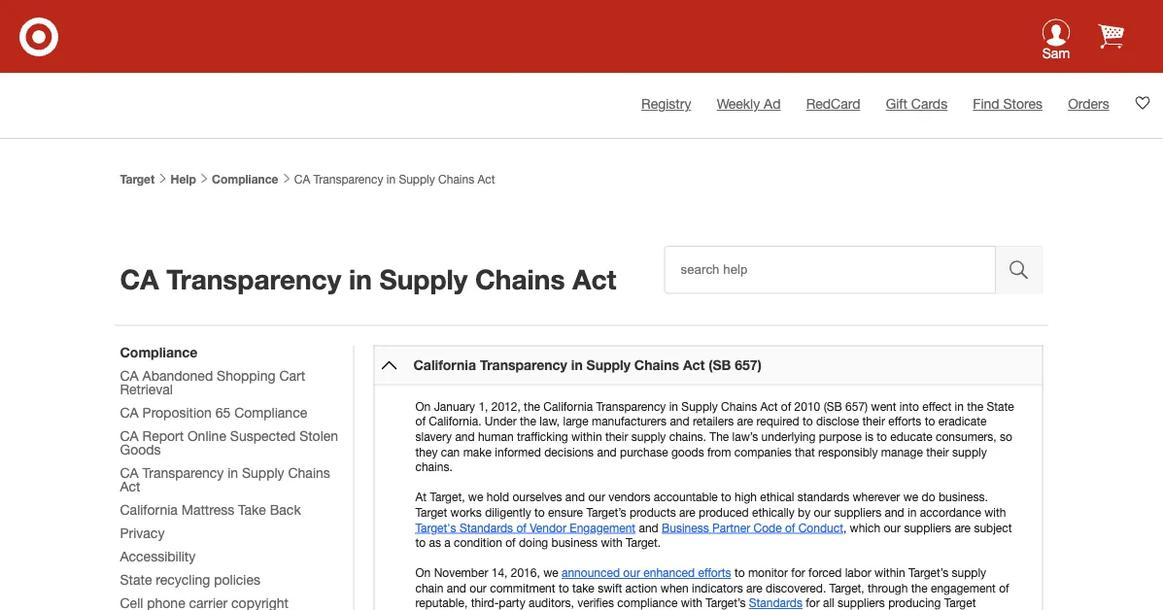 Task type: describe. For each thing, give the bounding box(es) containing it.
at
[[416, 490, 427, 504]]

to inside , which our suppliers are subject to as a condition of doing business with target.
[[416, 536, 426, 550]]

business
[[552, 536, 598, 550]]

subject
[[974, 521, 1012, 534]]

sam link
[[1027, 18, 1086, 74]]

announced our enhanced efforts link
[[562, 566, 731, 580]]

california.
[[429, 415, 482, 428]]

gift cards link
[[886, 96, 948, 112]]

2 horizontal spatial their
[[927, 445, 949, 459]]

large
[[563, 415, 589, 428]]

partner
[[713, 521, 751, 534]]

of right code
[[785, 521, 795, 534]]

which
[[850, 521, 881, 534]]

gift
[[886, 96, 908, 112]]

compliance for compliance
[[212, 173, 278, 186]]

monitor
[[748, 566, 788, 580]]

november
[[434, 566, 488, 580]]

standards
[[798, 490, 850, 504]]

so
[[1000, 430, 1013, 443]]

orders link
[[1068, 96, 1110, 112]]

sam
[[1043, 45, 1070, 61]]

underlying
[[762, 430, 816, 443]]

with inside at target, we hold ourselves and our vendors accountable to high ethical standards wherever we do business. target works diligently to ensure target's products are produced ethically by our suppliers and in accordance with target's standards of vendor engagement and business partner code of conduct
[[985, 506, 1006, 519]]

all
[[823, 597, 835, 610]]

action
[[626, 581, 658, 595]]

target inside for all suppliers producing target
[[945, 597, 976, 610]]

state inside on january 1, 2012, the california transparency in supply chains act of 2010 (sb 657) went into effect in the state of california. under the law, large manufacturers and retailers are required to disclose their efforts to eradicate slavery and human trafficking within their supply chains. the law's underlying purpose is to educate consumers, so they can make informed decisions and purchase goods from companies that responsibly manage their supply chains.
[[987, 400, 1015, 413]]

verifies
[[578, 597, 614, 610]]

657) inside tab
[[735, 357, 762, 373]]

find stores link
[[973, 96, 1043, 112]]

target inside at target, we hold ourselves and our vendors accountable to high ethical standards wherever we do business. target works diligently to ensure target's products are produced ethically by our suppliers and in accordance with target's standards of vendor engagement and business partner code of conduct
[[416, 506, 447, 519]]

search help text field
[[664, 246, 996, 294]]

business.
[[939, 490, 988, 504]]

and down 'wherever'
[[885, 506, 905, 519]]

goods
[[672, 445, 704, 459]]

went
[[871, 400, 897, 413]]

registry
[[642, 96, 692, 112]]

educate
[[891, 430, 933, 443]]

proposition
[[142, 404, 212, 420]]

2016,
[[511, 566, 540, 580]]

act inside on january 1, 2012, the california transparency in supply chains act of 2010 (sb 657) went into effect in the state of california. under the law, large manufacturers and retailers are required to disclose their efforts to eradicate slavery and human trafficking within their supply chains. the law's underlying purpose is to educate consumers, so they can make informed decisions and purchase goods from companies that responsibly manage their supply chains.
[[761, 400, 778, 413]]

are inside on january 1, 2012, the california transparency in supply chains act of 2010 (sb 657) went into effect in the state of california. under the law, large manufacturers and retailers are required to disclose their efforts to eradicate slavery and human trafficking within their supply chains. the law's underlying purpose is to educate consumers, so they can make informed decisions and purchase goods from companies that responsibly manage their supply chains.
[[737, 415, 754, 428]]

of up slavery at the bottom of page
[[416, 415, 426, 428]]

within inside to monitor for forced labor within target's supply chain and our commitment to take swift action when indicators are discovered. target, through the engagement of reputable, third-party auditors, verifies compliance with target's
[[875, 566, 906, 580]]

when
[[661, 581, 689, 595]]

in inside at target, we hold ourselves and our vendors accountable to high ethical standards wherever we do business. target works diligently to ensure target's products are produced ethically by our suppliers and in accordance with target's standards of vendor engagement and business partner code of conduct
[[908, 506, 917, 519]]

1 horizontal spatial we
[[543, 566, 559, 580]]

stolen
[[300, 428, 338, 444]]

with inside to monitor for forced labor within target's supply chain and our commitment to take swift action when indicators are discovered. target, through the engagement of reputable, third-party auditors, verifies compliance with target's
[[681, 597, 703, 610]]

and down products
[[639, 521, 659, 534]]

of inside to monitor for forced labor within target's supply chain and our commitment to take swift action when indicators are discovered. target, through the engagement of reputable, third-party auditors, verifies compliance with target's
[[999, 581, 1010, 595]]

manage
[[881, 445, 923, 459]]

law's
[[733, 430, 758, 443]]

do
[[922, 490, 936, 504]]

are inside , which our suppliers are subject to as a condition of doing business with target.
[[955, 521, 971, 534]]

transparency inside the compliance ca abandoned shopping cart retrieval ca proposition 65 compliance ca report online suspected stolen goods ca transparency in supply chains act california mattress take back privacy accessibility state recycling policies
[[142, 465, 224, 481]]

into
[[900, 400, 919, 413]]

producing
[[889, 597, 941, 610]]

1 vertical spatial chains.
[[416, 460, 453, 474]]

disclose
[[816, 415, 859, 428]]

effect
[[923, 400, 952, 413]]

shopping
[[217, 367, 276, 383]]

slavery
[[416, 430, 452, 443]]

of up "required"
[[781, 400, 792, 413]]

transparency inside on january 1, 2012, the california transparency in supply chains act of 2010 (sb 657) went into effect in the state of california. under the law, large manufacturers and retailers are required to disclose their efforts to eradicate slavery and human trafficking within their supply chains. the law's underlying purpose is to educate consumers, so they can make informed decisions and purchase goods from companies that responsibly manage their supply chains.
[[596, 400, 666, 413]]

suppliers inside , which our suppliers are subject to as a condition of doing business with target.
[[904, 521, 952, 534]]

companies
[[735, 445, 792, 459]]

retrieval
[[120, 381, 173, 397]]

our up engagement
[[588, 490, 606, 504]]

mattress
[[182, 502, 234, 518]]

1 horizontal spatial target's
[[706, 597, 746, 610]]

supply inside tab
[[587, 357, 631, 373]]

on for on november 14, 2016, we announced our enhanced efforts
[[416, 566, 431, 580]]

accessibility link
[[120, 548, 196, 564]]

business partner code of conduct link
[[662, 521, 844, 534]]

business
[[662, 521, 709, 534]]

make
[[463, 445, 492, 459]]

reputable,
[[416, 597, 468, 610]]

of inside , which our suppliers are subject to as a condition of doing business with target.
[[506, 536, 516, 550]]

cart
[[279, 367, 305, 383]]

informed
[[495, 445, 541, 459]]

purpose
[[819, 430, 862, 443]]

they
[[416, 445, 438, 459]]

purchase
[[620, 445, 668, 459]]

0 horizontal spatial we
[[468, 490, 483, 504]]

act inside california transparency in supply chains act (sb 657) tab
[[683, 357, 705, 373]]

retailers
[[693, 415, 734, 428]]

on january 1, 2012, the california transparency in supply chains act of 2010 (sb 657) went into effect in the state of california. under the law, large manufacturers and retailers are required to disclose their efforts to eradicate slavery and human trafficking within their supply chains. the law's underlying purpose is to educate consumers, so they can make informed decisions and purchase goods from companies that responsibly manage their supply chains.
[[416, 400, 1015, 474]]

conduct
[[799, 521, 844, 534]]

, which our suppliers are subject to as a condition of doing business with target.
[[416, 521, 1012, 550]]

from
[[708, 445, 731, 459]]

for inside for all suppliers producing target
[[806, 597, 820, 610]]

the inside to monitor for forced labor within target's supply chain and our commitment to take swift action when indicators are discovered. target, through the engagement of reputable, third-party auditors, verifies compliance with target's
[[912, 581, 928, 595]]

a
[[444, 536, 451, 550]]

are inside at target, we hold ourselves and our vendors accountable to high ethical standards wherever we do business. target works diligently to ensure target's products are produced ethically by our suppliers and in accordance with target's standards of vendor engagement and business partner code of conduct
[[680, 506, 696, 519]]

discovered.
[[766, 581, 826, 595]]

ethically
[[752, 506, 795, 519]]

manufacturers
[[592, 415, 667, 428]]

act inside the compliance ca abandoned shopping cart retrieval ca proposition 65 compliance ca report online suspected stolen goods ca transparency in supply chains act california mattress take back privacy accessibility state recycling policies
[[120, 478, 140, 494]]

chains inside the compliance ca abandoned shopping cart retrieval ca proposition 65 compliance ca report online suspected stolen goods ca transparency in supply chains act california mattress take back privacy accessibility state recycling policies
[[288, 465, 330, 481]]

0 vertical spatial ca transparency in supply chains act
[[291, 173, 495, 186]]

in inside the compliance ca abandoned shopping cart retrieval ca proposition 65 compliance ca report online suspected stolen goods ca transparency in supply chains act california mattress take back privacy accessibility state recycling policies
[[228, 465, 238, 481]]

high
[[735, 490, 757, 504]]

supply inside to monitor for forced labor within target's supply chain and our commitment to take swift action when indicators are discovered. target, through the engagement of reputable, third-party auditors, verifies compliance with target's
[[952, 566, 987, 580]]

january
[[434, 400, 475, 413]]

on for on january 1, 2012, the california transparency in supply chains act of 2010 (sb 657) went into effect in the state of california. under the law, large manufacturers and retailers are required to disclose their efforts to eradicate slavery and human trafficking within their supply chains. the law's underlying purpose is to educate consumers, so they can make informed decisions and purchase goods from companies that responsibly manage their supply chains.
[[416, 400, 431, 413]]

and up goods
[[670, 415, 690, 428]]

with inside , which our suppliers are subject to as a condition of doing business with target.
[[601, 536, 623, 550]]

trafficking
[[517, 430, 568, 443]]

can
[[441, 445, 460, 459]]

responsibly
[[819, 445, 878, 459]]

our down standards
[[814, 506, 831, 519]]

condition
[[454, 536, 502, 550]]

,
[[844, 521, 847, 534]]

of up doing
[[517, 521, 527, 534]]

is
[[865, 430, 874, 443]]

products
[[630, 506, 676, 519]]

compliance ca abandoned shopping cart retrieval ca proposition 65 compliance ca report online suspected stolen goods ca transparency in supply chains act california mattress take back privacy accessibility state recycling policies
[[120, 344, 338, 588]]

engagement
[[570, 521, 636, 534]]

through
[[868, 581, 908, 595]]

decisions
[[545, 445, 594, 459]]

supply inside on january 1, 2012, the california transparency in supply chains act of 2010 (sb 657) went into effect in the state of california. under the law, large manufacturers and retailers are required to disclose their efforts to eradicate slavery and human trafficking within their supply chains. the law's underlying purpose is to educate consumers, so they can make informed decisions and purchase goods from companies that responsibly manage their supply chains.
[[682, 400, 718, 413]]

to up "indicators"
[[735, 566, 745, 580]]

0 vertical spatial chains.
[[669, 430, 707, 443]]

accessibility
[[120, 548, 196, 564]]

chains inside california transparency in supply chains act (sb 657) tab
[[635, 357, 679, 373]]

state inside the compliance ca abandoned shopping cart retrieval ca proposition 65 compliance ca report online suspected stolen goods ca transparency in supply chains act california mattress take back privacy accessibility state recycling policies
[[120, 572, 152, 588]]

by
[[798, 506, 811, 519]]

the up law,
[[524, 400, 540, 413]]

target, inside to monitor for forced labor within target's supply chain and our commitment to take swift action when indicators are discovered. target, through the engagement of reputable, third-party auditors, verifies compliance with target's
[[830, 581, 865, 595]]

ethical
[[760, 490, 795, 504]]

help
[[171, 173, 196, 186]]

registry link
[[642, 96, 692, 112]]

help link
[[171, 173, 196, 186]]

weekly
[[717, 96, 760, 112]]

law,
[[540, 415, 560, 428]]

my target.com shopping cart image
[[1098, 23, 1125, 49]]

0 vertical spatial their
[[863, 415, 886, 428]]

report
[[142, 428, 184, 444]]



Task type: vqa. For each thing, say whether or not it's contained in the screenshot.
Recalls
no



Task type: locate. For each thing, give the bounding box(es) containing it.
our up third-
[[470, 581, 487, 595]]

labor
[[845, 566, 872, 580]]

vendor
[[530, 521, 567, 534]]

0 vertical spatial for
[[792, 566, 806, 580]]

0 vertical spatial target's
[[587, 506, 627, 519]]

(sb up the retailers
[[709, 357, 731, 373]]

ca abandoned shopping cart retrieval link
[[120, 367, 305, 397]]

657) up "disclose"
[[846, 400, 868, 413]]

1 vertical spatial target,
[[830, 581, 865, 595]]

1 horizontal spatial with
[[681, 597, 703, 610]]

party
[[499, 597, 526, 610]]

our inside , which our suppliers are subject to as a condition of doing business with target.
[[884, 521, 901, 534]]

chains. down they on the left bottom of the page
[[416, 460, 453, 474]]

target's up engagement
[[587, 506, 627, 519]]

transparency inside california transparency in supply chains act (sb 657) tab
[[480, 357, 568, 373]]

2 vertical spatial suppliers
[[838, 597, 885, 610]]

0 vertical spatial target
[[120, 173, 155, 186]]

1 horizontal spatial (sb
[[824, 400, 843, 413]]

0 vertical spatial with
[[985, 506, 1006, 519]]

2 vertical spatial california
[[120, 502, 178, 518]]

2 horizontal spatial california
[[544, 400, 593, 413]]

state down accessibility link
[[120, 572, 152, 588]]

ad
[[764, 96, 781, 112]]

chains. up goods
[[669, 430, 707, 443]]

1 vertical spatial 657)
[[846, 400, 868, 413]]

2 horizontal spatial target
[[945, 597, 976, 610]]

0 vertical spatial supply
[[632, 430, 666, 443]]

1 horizontal spatial standards
[[749, 597, 803, 610]]

target's inside at target, we hold ourselves and our vendors accountable to high ethical standards wherever we do business. target works diligently to ensure target's products are produced ethically by our suppliers and in accordance with target's standards of vendor engagement and business partner code of conduct
[[587, 506, 627, 519]]

0 vertical spatial suppliers
[[834, 506, 882, 519]]

icon image
[[1043, 18, 1071, 47]]

privacy link
[[120, 525, 165, 541]]

0 vertical spatial standards
[[460, 521, 513, 534]]

657) up "required"
[[735, 357, 762, 373]]

to left as
[[416, 536, 426, 550]]

1 horizontal spatial target,
[[830, 581, 865, 595]]

compliance link
[[212, 173, 278, 186]]

act
[[478, 173, 495, 186], [573, 262, 617, 295], [683, 357, 705, 373], [761, 400, 778, 413], [120, 478, 140, 494]]

compliance up suspected
[[234, 404, 307, 420]]

circle arrow s image
[[382, 358, 397, 373]]

target.
[[626, 536, 661, 550]]

target up target's on the left of the page
[[416, 506, 447, 519]]

chains inside on january 1, 2012, the california transparency in supply chains act of 2010 (sb 657) went into effect in the state of california. under the law, large manufacturers and retailers are required to disclose their efforts to eradicate slavery and human trafficking within their supply chains. the law's underlying purpose is to educate consumers, so they can make informed decisions and purchase goods from companies that responsibly manage their supply chains.
[[721, 400, 757, 413]]

within inside on january 1, 2012, the california transparency in supply chains act of 2010 (sb 657) went into effect in the state of california. under the law, large manufacturers and retailers are required to disclose their efforts to eradicate slavery and human trafficking within their supply chains. the law's underlying purpose is to educate consumers, so they can make informed decisions and purchase goods from companies that responsibly manage their supply chains.
[[572, 430, 602, 443]]

california inside california transparency in supply chains act (sb 657) tab
[[414, 357, 476, 373]]

redcard link
[[806, 96, 861, 112]]

0 horizontal spatial target,
[[430, 490, 465, 504]]

supply up "purchase"
[[632, 430, 666, 443]]

suppliers down labor
[[838, 597, 885, 610]]

and down california. in the bottom left of the page
[[455, 430, 475, 443]]

None image field
[[996, 246, 1043, 294]]

swift
[[598, 581, 622, 595]]

suppliers down "accordance"
[[904, 521, 952, 534]]

0 vertical spatial california
[[414, 357, 476, 373]]

accordance
[[920, 506, 982, 519]]

1 vertical spatial within
[[875, 566, 906, 580]]

compliance up abandoned
[[120, 344, 198, 360]]

to right is at bottom
[[877, 430, 887, 443]]

0 vertical spatial compliance
[[212, 173, 278, 186]]

doing
[[519, 536, 548, 550]]

target down the engagement
[[945, 597, 976, 610]]

with
[[985, 506, 1006, 519], [601, 536, 623, 550], [681, 597, 703, 610]]

0 vertical spatial 657)
[[735, 357, 762, 373]]

2 vertical spatial compliance
[[234, 404, 307, 420]]

california up january
[[414, 357, 476, 373]]

and down the november
[[447, 581, 467, 595]]

and up ensure
[[566, 490, 585, 504]]

for all suppliers producing target
[[416, 597, 1008, 610]]

1 vertical spatial ca transparency in supply chains act
[[120, 262, 617, 295]]

required
[[757, 415, 800, 428]]

1 vertical spatial efforts
[[698, 566, 731, 580]]

target, up works at the left
[[430, 490, 465, 504]]

are inside to monitor for forced labor within target's supply chain and our commitment to take swift action when indicators are discovered. target, through the engagement of reputable, third-party auditors, verifies compliance with target's
[[747, 581, 763, 595]]

suppliers up which
[[834, 506, 882, 519]]

(sb up "disclose"
[[824, 400, 843, 413]]

0 horizontal spatial california
[[120, 502, 178, 518]]

supply inside the compliance ca abandoned shopping cart retrieval ca proposition 65 compliance ca report online suspected stolen goods ca transparency in supply chains act california mattress take back privacy accessibility state recycling policies
[[242, 465, 284, 481]]

1 vertical spatial california
[[544, 400, 593, 413]]

works
[[451, 506, 482, 519]]

on
[[416, 400, 431, 413], [416, 566, 431, 580]]

abandoned
[[142, 367, 213, 383]]

enhanced
[[644, 566, 695, 580]]

2 vertical spatial their
[[927, 445, 949, 459]]

efforts inside on january 1, 2012, the california transparency in supply chains act of 2010 (sb 657) went into effect in the state of california. under the law, large manufacturers and retailers are required to disclose their efforts to eradicate slavery and human trafficking within their supply chains. the law's underlying purpose is to educate consumers, so they can make informed decisions and purchase goods from companies that responsibly manage their supply chains.
[[889, 415, 922, 428]]

0 horizontal spatial chains.
[[416, 460, 453, 474]]

find stores
[[973, 96, 1043, 112]]

chain
[[416, 581, 444, 595]]

california up large
[[544, 400, 593, 413]]

target link
[[120, 173, 155, 186]]

standards down the discovered.
[[749, 597, 803, 610]]

state recycling policies link
[[120, 572, 260, 588]]

california inside on january 1, 2012, the california transparency in supply chains act of 2010 (sb 657) went into effect in the state of california. under the law, large manufacturers and retailers are required to disclose their efforts to eradicate slavery and human trafficking within their supply chains. the law's underlying purpose is to educate consumers, so they can make informed decisions and purchase goods from companies that responsibly manage their supply chains.
[[544, 400, 593, 413]]

on left january
[[416, 400, 431, 413]]

we left 'do'
[[904, 490, 919, 504]]

supply up the engagement
[[952, 566, 987, 580]]

are down accountable
[[680, 506, 696, 519]]

to up produced
[[721, 490, 732, 504]]

california inside the compliance ca abandoned shopping cart retrieval ca proposition 65 compliance ca report online suspected stolen goods ca transparency in supply chains act california mattress take back privacy accessibility state recycling policies
[[120, 502, 178, 518]]

wherever
[[853, 490, 900, 504]]

in
[[387, 173, 396, 186], [349, 262, 372, 295], [571, 357, 583, 373], [669, 400, 679, 413], [955, 400, 964, 413], [228, 465, 238, 481], [908, 506, 917, 519]]

2 vertical spatial target
[[945, 597, 976, 610]]

cards
[[912, 96, 948, 112]]

0 horizontal spatial target
[[120, 173, 155, 186]]

1 vertical spatial (sb
[[824, 400, 843, 413]]

within down large
[[572, 430, 602, 443]]

produced
[[699, 506, 749, 519]]

0 horizontal spatial state
[[120, 572, 152, 588]]

0 vertical spatial state
[[987, 400, 1015, 413]]

are down "accordance"
[[955, 521, 971, 534]]

0 horizontal spatial standards
[[460, 521, 513, 534]]

with down 'when'
[[681, 597, 703, 610]]

with down engagement
[[601, 536, 623, 550]]

0 horizontal spatial 657)
[[735, 357, 762, 373]]

1 vertical spatial target
[[416, 506, 447, 519]]

as
[[429, 536, 441, 550]]

in inside tab
[[571, 357, 583, 373]]

0 horizontal spatial for
[[792, 566, 806, 580]]

within up through
[[875, 566, 906, 580]]

state up "so"
[[987, 400, 1015, 413]]

0 horizontal spatial (sb
[[709, 357, 731, 373]]

target,
[[430, 490, 465, 504], [830, 581, 865, 595]]

their up is at bottom
[[863, 415, 886, 428]]

1 horizontal spatial their
[[863, 415, 886, 428]]

standards inside at target, we hold ourselves and our vendors accountable to high ethical standards wherever we do business. target works diligently to ensure target's products are produced ethically by our suppliers and in accordance with target's standards of vendor engagement and business partner code of conduct
[[460, 521, 513, 534]]

0 vertical spatial target,
[[430, 490, 465, 504]]

the
[[710, 430, 729, 443]]

2 vertical spatial supply
[[952, 566, 987, 580]]

announced
[[562, 566, 620, 580]]

supply down consumers,
[[953, 445, 987, 459]]

2 horizontal spatial target's
[[909, 566, 949, 580]]

657) inside on january 1, 2012, the california transparency in supply chains act of 2010 (sb 657) went into effect in the state of california. under the law, large manufacturers and retailers are required to disclose their efforts to eradicate slavery and human trafficking within their supply chains. the law's underlying purpose is to educate consumers, so they can make informed decisions and purchase goods from companies that responsibly manage their supply chains.
[[846, 400, 868, 413]]

within
[[572, 430, 602, 443], [875, 566, 906, 580]]

commitment
[[490, 581, 556, 595]]

1 horizontal spatial state
[[987, 400, 1015, 413]]

1 vertical spatial their
[[605, 430, 628, 443]]

the up eradicate
[[967, 400, 984, 413]]

target.com home image
[[19, 17, 58, 56]]

compliance right help link
[[212, 173, 278, 186]]

1 horizontal spatial chains.
[[669, 430, 707, 443]]

1 vertical spatial supply
[[953, 445, 987, 459]]

efforts
[[889, 415, 922, 428], [698, 566, 731, 580]]

1 vertical spatial compliance
[[120, 344, 198, 360]]

2010
[[795, 400, 821, 413]]

we up works at the left
[[468, 490, 483, 504]]

target's
[[416, 521, 456, 534]]

1 vertical spatial with
[[601, 536, 623, 550]]

our up action
[[623, 566, 641, 580]]

1 horizontal spatial target
[[416, 506, 447, 519]]

1 on from the top
[[416, 400, 431, 413]]

on november 14, 2016, we announced our enhanced efforts
[[416, 566, 731, 580]]

take
[[238, 502, 266, 518]]

state
[[987, 400, 1015, 413], [120, 572, 152, 588]]

2 on from the top
[[416, 566, 431, 580]]

and inside to monitor for forced labor within target's supply chain and our commitment to take swift action when indicators are discovered. target, through the engagement of reputable, third-party auditors, verifies compliance with target's
[[447, 581, 467, 595]]

weekly ad link
[[717, 96, 781, 112]]

their down 'manufacturers'
[[605, 430, 628, 443]]

0 horizontal spatial their
[[605, 430, 628, 443]]

compliance for compliance ca abandoned shopping cart retrieval ca proposition 65 compliance ca report online suspected stolen goods ca transparency in supply chains act california mattress take back privacy accessibility state recycling policies
[[120, 344, 198, 360]]

california transparency in supply chains act (sb 657) tab
[[374, 346, 1043, 384]]

the up trafficking on the bottom of the page
[[520, 415, 537, 428]]

2 vertical spatial with
[[681, 597, 703, 610]]

gift cards
[[886, 96, 948, 112]]

target
[[120, 173, 155, 186], [416, 506, 447, 519], [945, 597, 976, 610]]

and
[[670, 415, 690, 428], [455, 430, 475, 443], [597, 445, 617, 459], [566, 490, 585, 504], [885, 506, 905, 519], [639, 521, 659, 534], [447, 581, 467, 595]]

1 horizontal spatial 657)
[[846, 400, 868, 413]]

suppliers inside at target, we hold ourselves and our vendors accountable to high ethical standards wherever we do business. target works diligently to ensure target's products are produced ethically by our suppliers and in accordance with target's standards of vendor engagement and business partner code of conduct
[[834, 506, 882, 519]]

are down monitor
[[747, 581, 763, 595]]

0 horizontal spatial within
[[572, 430, 602, 443]]

of right the engagement
[[999, 581, 1010, 595]]

under
[[485, 415, 517, 428]]

ca transparency in supply chains act
[[291, 173, 495, 186], [120, 262, 617, 295]]

0 horizontal spatial efforts
[[698, 566, 731, 580]]

target, inside at target, we hold ourselves and our vendors accountable to high ethical standards wherever we do business. target works diligently to ensure target's products are produced ethically by our suppliers and in accordance with target's standards of vendor engagement and business partner code of conduct
[[430, 490, 465, 504]]

0 vertical spatial within
[[572, 430, 602, 443]]

0 vertical spatial efforts
[[889, 415, 922, 428]]

0 vertical spatial (sb
[[709, 357, 731, 373]]

target, down labor
[[830, 581, 865, 595]]

the up producing
[[912, 581, 928, 595]]

goods
[[120, 441, 161, 457]]

to down 2010
[[803, 415, 813, 428]]

ourselves
[[513, 490, 562, 504]]

1 vertical spatial on
[[416, 566, 431, 580]]

1 horizontal spatial california
[[414, 357, 476, 373]]

with up subject
[[985, 506, 1006, 519]]

to down effect
[[925, 415, 935, 428]]

privacy
[[120, 525, 165, 541]]

stores
[[1004, 96, 1043, 112]]

target's
[[587, 506, 627, 519], [909, 566, 949, 580], [706, 597, 746, 610]]

efforts down into
[[889, 415, 922, 428]]

on up chain
[[416, 566, 431, 580]]

compliance
[[212, 173, 278, 186], [120, 344, 198, 360], [234, 404, 307, 420]]

1 horizontal spatial within
[[875, 566, 906, 580]]

are up law's
[[737, 415, 754, 428]]

code
[[754, 521, 782, 534]]

online
[[188, 428, 226, 444]]

california mattress take back link
[[120, 502, 301, 518]]

(sb inside on january 1, 2012, the california transparency in supply chains act of 2010 (sb 657) went into effect in the state of california. under the law, large manufacturers and retailers are required to disclose their efforts to eradicate slavery and human trafficking within their supply chains. the law's underlying purpose is to educate consumers, so they can make informed decisions and purchase goods from companies that responsibly manage their supply chains.
[[824, 400, 843, 413]]

efforts up "indicators"
[[698, 566, 731, 580]]

our right which
[[884, 521, 901, 534]]

2 horizontal spatial with
[[985, 506, 1006, 519]]

suppliers inside for all suppliers producing target
[[838, 597, 885, 610]]

favorites image
[[1135, 95, 1151, 111]]

0 horizontal spatial with
[[601, 536, 623, 550]]

ca proposition 65 compliance link
[[120, 404, 307, 420]]

1 vertical spatial state
[[120, 572, 152, 588]]

0 horizontal spatial target's
[[587, 506, 627, 519]]

for inside to monitor for forced labor within target's supply chain and our commitment to take swift action when indicators are discovered. target, through the engagement of reputable, third-party auditors, verifies compliance with target's
[[792, 566, 806, 580]]

for up the discovered.
[[792, 566, 806, 580]]

0 vertical spatial on
[[416, 400, 431, 413]]

for left 'all'
[[806, 597, 820, 610]]

target's up producing
[[909, 566, 949, 580]]

target's down "indicators"
[[706, 597, 746, 610]]

and left "purchase"
[[597, 445, 617, 459]]

we right 2016, at the left of the page
[[543, 566, 559, 580]]

1 vertical spatial suppliers
[[904, 521, 952, 534]]

to monitor for forced labor within target's supply chain and our commitment to take swift action when indicators are discovered. target, through the engagement of reputable, third-party auditors, verifies compliance with target's
[[416, 566, 1010, 610]]

1 horizontal spatial efforts
[[889, 415, 922, 428]]

eradicate
[[939, 415, 987, 428]]

target left help link
[[120, 173, 155, 186]]

2 horizontal spatial we
[[904, 490, 919, 504]]

(sb
[[709, 357, 731, 373], [824, 400, 843, 413]]

our
[[588, 490, 606, 504], [814, 506, 831, 519], [884, 521, 901, 534], [623, 566, 641, 580], [470, 581, 487, 595]]

california up privacy link
[[120, 502, 178, 518]]

on inside on january 1, 2012, the california transparency in supply chains act of 2010 (sb 657) went into effect in the state of california. under the law, large manufacturers and retailers are required to disclose their efforts to eradicate slavery and human trafficking within their supply chains. the law's underlying purpose is to educate consumers, so they can make informed decisions and purchase goods from companies that responsibly manage their supply chains.
[[416, 400, 431, 413]]

to
[[803, 415, 813, 428], [925, 415, 935, 428], [877, 430, 887, 443], [721, 490, 732, 504], [535, 506, 545, 519], [416, 536, 426, 550], [735, 566, 745, 580], [559, 581, 569, 595]]

to down on november 14, 2016, we announced our enhanced efforts on the bottom
[[559, 581, 569, 595]]

1 vertical spatial target's
[[909, 566, 949, 580]]

of down target's standards of vendor engagement link
[[506, 536, 516, 550]]

2 vertical spatial target's
[[706, 597, 746, 610]]

our inside to monitor for forced labor within target's supply chain and our commitment to take swift action when indicators are discovered. target, through the engagement of reputable, third-party auditors, verifies compliance with target's
[[470, 581, 487, 595]]

their down educate
[[927, 445, 949, 459]]

1 vertical spatial for
[[806, 597, 820, 610]]

to down ourselves
[[535, 506, 545, 519]]

1 vertical spatial standards
[[749, 597, 803, 610]]

1 horizontal spatial for
[[806, 597, 820, 610]]

(sb inside tab
[[709, 357, 731, 373]]

vendors
[[609, 490, 651, 504]]

indicators
[[692, 581, 743, 595]]

standards up condition on the left bottom of the page
[[460, 521, 513, 534]]

ca
[[294, 173, 310, 186], [120, 262, 159, 295], [120, 367, 139, 383], [120, 404, 139, 420], [120, 428, 139, 444], [120, 465, 139, 481]]

are
[[737, 415, 754, 428], [680, 506, 696, 519], [955, 521, 971, 534], [747, 581, 763, 595]]



